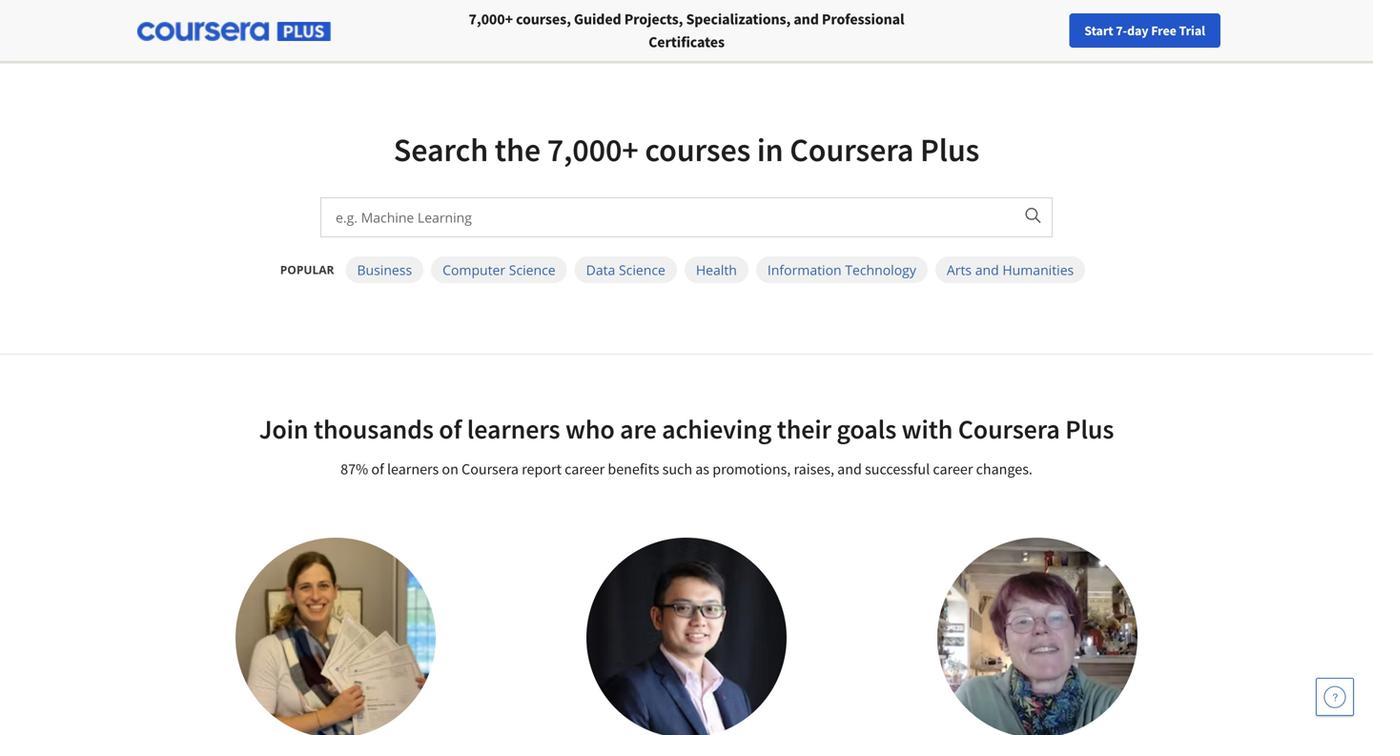 Task type: vqa. For each thing, say whether or not it's contained in the screenshot.
new
yes



Task type: describe. For each thing, give the bounding box(es) containing it.
data science
[[586, 261, 666, 279]]

87% of learners on coursera report career benefits such as promotions, raises, and successful career changes.
[[341, 460, 1033, 479]]

find your new career
[[1003, 22, 1122, 39]]

1 vertical spatial of
[[371, 460, 384, 479]]

0 vertical spatial learners
[[467, 413, 560, 446]]

certificates
[[649, 32, 725, 52]]

0 horizontal spatial coursera
[[462, 460, 519, 479]]

changes.
[[976, 460, 1033, 479]]

new
[[1058, 22, 1083, 39]]

data science button
[[575, 257, 677, 283]]

thousands
[[314, 413, 434, 446]]

such
[[663, 460, 693, 479]]

with
[[902, 413, 953, 446]]

professional
[[822, 10, 905, 29]]

start 7-day free trial button
[[1070, 13, 1221, 48]]

science for computer science
[[509, 261, 556, 279]]

start 7-day free trial
[[1085, 22, 1206, 39]]

and inside "7,000+ courses, guided projects, specializations, and professional certificates"
[[794, 10, 819, 29]]

2 career from the left
[[933, 460, 973, 479]]

1 horizontal spatial and
[[838, 460, 862, 479]]

information
[[768, 261, 842, 279]]

arts and humanities button
[[936, 257, 1086, 283]]

7-
[[1116, 22, 1128, 39]]

are
[[620, 413, 657, 446]]

computer science
[[443, 261, 556, 279]]

science for data science
[[619, 261, 666, 279]]

1 horizontal spatial 7,000+
[[547, 129, 639, 170]]

search
[[394, 129, 489, 170]]

on
[[442, 460, 459, 479]]

health
[[696, 261, 737, 279]]

1 horizontal spatial coursera
[[790, 129, 914, 170]]

as
[[696, 460, 710, 479]]

1 horizontal spatial of
[[439, 413, 462, 446]]

computer science button
[[431, 257, 567, 283]]

benefits
[[608, 460, 660, 479]]

search the 7,000+ courses in coursera plus
[[394, 129, 980, 170]]

coursera plus image
[[137, 22, 331, 41]]

1 vertical spatial coursera
[[959, 413, 1061, 446]]

coursera image
[[23, 16, 144, 46]]

free
[[1152, 22, 1177, 39]]

who
[[566, 413, 615, 446]]

goals
[[837, 413, 897, 446]]

learner image abigail p. image
[[236, 538, 436, 736]]

join
[[259, 413, 309, 446]]

guided
[[574, 10, 622, 29]]

humanities
[[1003, 261, 1074, 279]]

join thousands of learners who are achieving their goals with coursera plus
[[259, 413, 1115, 446]]

start
[[1085, 22, 1114, 39]]

7,000+ inside "7,000+ courses, guided projects, specializations, and professional certificates"
[[469, 10, 513, 29]]

their
[[777, 413, 832, 446]]



Task type: locate. For each thing, give the bounding box(es) containing it.
the
[[495, 129, 541, 170]]

coursera
[[790, 129, 914, 170], [959, 413, 1061, 446], [462, 460, 519, 479]]

0 horizontal spatial science
[[509, 261, 556, 279]]

trial
[[1180, 22, 1206, 39]]

7,000+ right the
[[547, 129, 639, 170]]

coursera right on
[[462, 460, 519, 479]]

raises,
[[794, 460, 835, 479]]

1 vertical spatial learners
[[387, 460, 439, 479]]

1 career from the left
[[565, 460, 605, 479]]

projects,
[[625, 10, 683, 29]]

1 vertical spatial plus
[[1066, 413, 1115, 446]]

1 horizontal spatial plus
[[1066, 413, 1115, 446]]

courses,
[[516, 10, 571, 29]]

promotions,
[[713, 460, 791, 479]]

0 horizontal spatial learners
[[387, 460, 439, 479]]

of up on
[[439, 413, 462, 446]]

7,000+ courses, guided projects, specializations, and professional certificates
[[469, 10, 905, 52]]

None search field
[[262, 12, 587, 50]]

popular
[[280, 262, 334, 278]]

0 horizontal spatial of
[[371, 460, 384, 479]]

career
[[1086, 22, 1122, 39]]

and right arts on the top
[[976, 261, 999, 279]]

0 horizontal spatial career
[[565, 460, 605, 479]]

report
[[522, 460, 562, 479]]

Search the 7,000+ courses in Coursera Plus text field
[[321, 198, 1012, 237]]

1 vertical spatial and
[[976, 261, 999, 279]]

0 vertical spatial of
[[439, 413, 462, 446]]

business button
[[346, 257, 424, 283]]

and left professional
[[794, 10, 819, 29]]

and inside button
[[976, 261, 999, 279]]

health button
[[685, 257, 749, 283]]

learner image inés k. image
[[938, 538, 1138, 736]]

successful
[[865, 460, 930, 479]]

science right data on the left top of page
[[619, 261, 666, 279]]

0 horizontal spatial and
[[794, 10, 819, 29]]

2 horizontal spatial and
[[976, 261, 999, 279]]

science right computer
[[509, 261, 556, 279]]

of right 87%
[[371, 460, 384, 479]]

find your new career link
[[993, 19, 1132, 43]]

achieving
[[662, 413, 772, 446]]

help center image
[[1324, 686, 1347, 709]]

technology
[[845, 261, 917, 279]]

career down with
[[933, 460, 973, 479]]

information technology
[[768, 261, 917, 279]]

arts and humanities
[[947, 261, 1074, 279]]

1 horizontal spatial science
[[619, 261, 666, 279]]

in
[[757, 129, 784, 170]]

career
[[565, 460, 605, 479], [933, 460, 973, 479]]

coursera up changes.
[[959, 413, 1061, 446]]

0 horizontal spatial 7,000+
[[469, 10, 513, 29]]

0 vertical spatial coursera
[[790, 129, 914, 170]]

learner image shi jie f. image
[[587, 538, 787, 736]]

show notifications image
[[1152, 24, 1175, 47]]

1 vertical spatial 7,000+
[[547, 129, 639, 170]]

learners
[[467, 413, 560, 446], [387, 460, 439, 479]]

7,000+
[[469, 10, 513, 29], [547, 129, 639, 170]]

arts
[[947, 261, 972, 279]]

computer
[[443, 261, 506, 279]]

87%
[[341, 460, 368, 479]]

business
[[357, 261, 412, 279]]

coursera right in
[[790, 129, 914, 170]]

data
[[586, 261, 616, 279]]

0 vertical spatial and
[[794, 10, 819, 29]]

courses
[[645, 129, 751, 170]]

2 vertical spatial and
[[838, 460, 862, 479]]

learners left on
[[387, 460, 439, 479]]

7,000+ left 'courses,' on the top left of page
[[469, 10, 513, 29]]

information technology button
[[756, 257, 928, 283]]

0 horizontal spatial plus
[[921, 129, 980, 170]]

career down who
[[565, 460, 605, 479]]

1 science from the left
[[509, 261, 556, 279]]

science
[[509, 261, 556, 279], [619, 261, 666, 279]]

of
[[439, 413, 462, 446], [371, 460, 384, 479]]

1 horizontal spatial career
[[933, 460, 973, 479]]

specializations,
[[686, 10, 791, 29]]

learners up report
[[467, 413, 560, 446]]

2 vertical spatial coursera
[[462, 460, 519, 479]]

2 science from the left
[[619, 261, 666, 279]]

plus
[[921, 129, 980, 170], [1066, 413, 1115, 446]]

and
[[794, 10, 819, 29], [976, 261, 999, 279], [838, 460, 862, 479]]

2 horizontal spatial coursera
[[959, 413, 1061, 446]]

your
[[1030, 22, 1055, 39]]

and right raises,
[[838, 460, 862, 479]]

find
[[1003, 22, 1027, 39]]

1 horizontal spatial learners
[[467, 413, 560, 446]]

day
[[1128, 22, 1149, 39]]

0 vertical spatial plus
[[921, 129, 980, 170]]

0 vertical spatial 7,000+
[[469, 10, 513, 29]]



